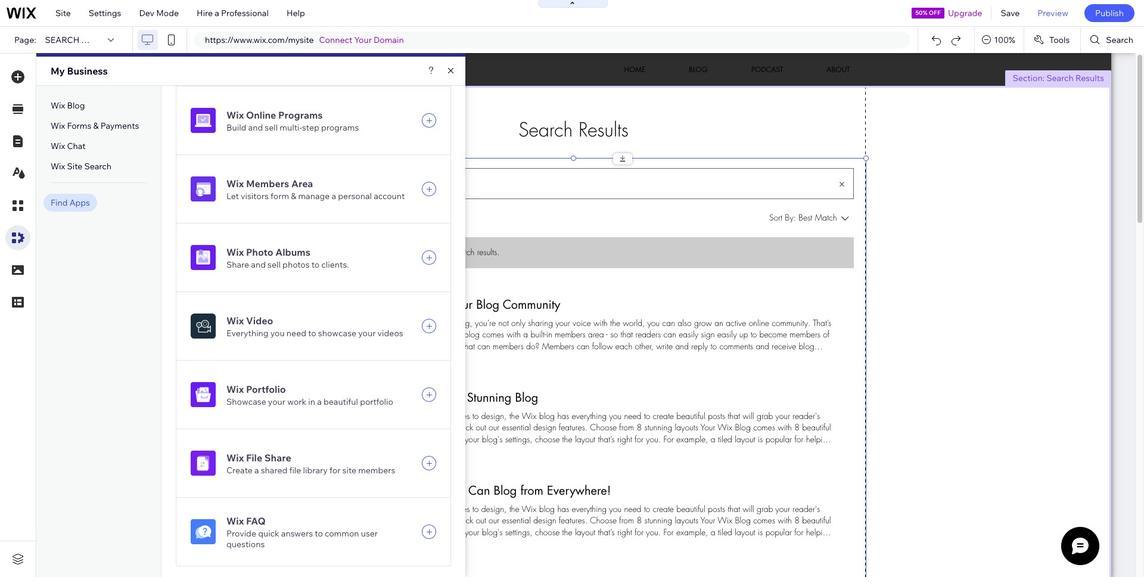 Task type: locate. For each thing, give the bounding box(es) containing it.
search results
[[285, 149, 334, 158]]

a right hire
[[215, 8, 219, 18]]

your
[[358, 328, 376, 339], [268, 396, 286, 407]]

your inside wix portfolio showcase your work in a beautiful portfolio
[[268, 396, 286, 407]]

wix up showcase
[[227, 383, 244, 395]]

wix inside "wix photo albums share and sell photos to clients."
[[227, 246, 244, 258]]

your inside wix video everything you need to showcase your videos
[[358, 328, 376, 339]]

file
[[289, 465, 301, 476]]

settings up results
[[89, 8, 121, 18]]

1 horizontal spatial your
[[358, 328, 376, 339]]

your left videos
[[358, 328, 376, 339]]

1 horizontal spatial &
[[291, 191, 296, 201]]

50% off
[[916, 9, 941, 17]]

publish
[[1096, 8, 1124, 18]]

build
[[227, 122, 246, 133]]

wix up the build
[[227, 109, 244, 121]]

and down the online
[[248, 122, 263, 133]]

portfolio
[[360, 396, 393, 407]]

chat
[[67, 141, 86, 151]]

wix inside wix online programs build and sell multi-step programs
[[227, 109, 244, 121]]

wix left blog
[[51, 100, 65, 111]]

hire a professional
[[197, 8, 269, 18]]

and inside "wix photo albums share and sell photos to clients."
[[251, 259, 266, 270]]

let
[[227, 191, 239, 201]]

&
[[93, 120, 99, 131], [291, 191, 296, 201]]

wix up everything
[[227, 315, 244, 327]]

wix inside wix faq provide quick answers to common user questions
[[227, 515, 244, 527]]

sell down the online
[[265, 122, 278, 133]]

find
[[51, 197, 68, 208]]

and inside wix online programs build and sell multi-step programs
[[248, 122, 263, 133]]

sell inside "wix photo albums share and sell photos to clients."
[[268, 259, 281, 270]]

wix inside wix portfolio showcase your work in a beautiful portfolio
[[227, 383, 244, 395]]

and down photo
[[251, 259, 266, 270]]

connect
[[319, 35, 353, 45]]

sell down photo
[[268, 259, 281, 270]]

1 vertical spatial sell
[[268, 259, 281, 270]]

to inside wix video everything you need to showcase your videos
[[308, 328, 316, 339]]

100%
[[994, 35, 1016, 45]]

share up "shared"
[[265, 452, 291, 464]]

search down publish
[[1107, 35, 1134, 45]]

wix inside wix file share create a shared file library for site members
[[227, 452, 244, 464]]

blog
[[67, 100, 85, 111]]

0 vertical spatial share
[[227, 259, 249, 270]]

site up search
[[55, 8, 71, 18]]

common
[[325, 528, 359, 539]]

wix for portfolio
[[227, 383, 244, 395]]

0 horizontal spatial share
[[227, 259, 249, 270]]

a right manage
[[332, 191, 336, 201]]

domain
[[374, 35, 404, 45]]

wix left the forms
[[51, 120, 65, 131]]

1 vertical spatial and
[[251, 259, 266, 270]]

results
[[1076, 73, 1105, 83], [310, 149, 334, 158]]

clients.
[[322, 259, 349, 270]]

1 vertical spatial to
[[308, 328, 316, 339]]

& right form
[[291, 191, 296, 201]]

to right the need
[[308, 328, 316, 339]]

site
[[55, 8, 71, 18], [67, 161, 82, 172]]

to for video
[[308, 328, 316, 339]]

0 vertical spatial and
[[248, 122, 263, 133]]

a down file
[[255, 465, 259, 476]]

results down step
[[310, 149, 334, 158]]

programs
[[278, 109, 323, 121]]

online
[[246, 109, 276, 121]]

sell inside wix online programs build and sell multi-step programs
[[265, 122, 278, 133]]

wix for photo
[[227, 246, 244, 258]]

wix left photo
[[227, 246, 244, 258]]

quick
[[258, 528, 279, 539]]

to right the photos
[[312, 259, 320, 270]]

1 horizontal spatial results
[[1076, 73, 1105, 83]]

tools
[[1050, 35, 1070, 45]]

search right section: on the top right of page
[[1047, 73, 1074, 83]]

wix video everything you need to showcase your videos
[[227, 315, 403, 339]]

wix
[[51, 100, 65, 111], [227, 109, 244, 121], [51, 120, 65, 131], [51, 141, 65, 151], [51, 161, 65, 172], [227, 178, 244, 190], [227, 246, 244, 258], [227, 315, 244, 327], [227, 383, 244, 395], [227, 452, 244, 464], [227, 515, 244, 527]]

wix up "create"
[[227, 452, 244, 464]]

share down photo
[[227, 259, 249, 270]]

portfolio
[[246, 383, 286, 395]]

& inside wix members area let visitors form & manage a personal account
[[291, 191, 296, 201]]

wix faq provide quick answers to common user questions
[[227, 515, 378, 550]]

to right answers at the left bottom of page
[[315, 528, 323, 539]]

https://www.wix.com/mysite
[[205, 35, 314, 45]]

1 vertical spatial share
[[265, 452, 291, 464]]

your
[[354, 35, 372, 45]]

wix inside wix members area let visitors form & manage a personal account
[[227, 178, 244, 190]]

0 vertical spatial &
[[93, 120, 99, 131]]

settings down programs
[[289, 125, 322, 135]]

1 vertical spatial settings
[[289, 125, 322, 135]]

to
[[312, 259, 320, 270], [308, 328, 316, 339], [315, 528, 323, 539]]

results down search button
[[1076, 73, 1105, 83]]

0 vertical spatial your
[[358, 328, 376, 339]]

1 vertical spatial site
[[67, 161, 82, 172]]

wix inside wix video everything you need to showcase your videos
[[227, 315, 244, 327]]

to inside wix faq provide quick answers to common user questions
[[315, 528, 323, 539]]

wix for video
[[227, 315, 244, 327]]

wix left 'chat'
[[51, 141, 65, 151]]

preview
[[1038, 8, 1069, 18]]

a right in
[[317, 396, 322, 407]]

dev mode
[[139, 8, 179, 18]]

to inside "wix photo albums share and sell photos to clients."
[[312, 259, 320, 270]]

wix down the wix chat
[[51, 161, 65, 172]]

1 vertical spatial &
[[291, 191, 296, 201]]

& right the forms
[[93, 120, 99, 131]]

hire
[[197, 8, 213, 18]]

50%
[[916, 9, 928, 17]]

section:
[[1013, 73, 1045, 83]]

results
[[81, 35, 118, 45]]

0 horizontal spatial your
[[268, 396, 286, 407]]

preview button
[[1029, 0, 1078, 26]]

your down portfolio
[[268, 396, 286, 407]]

off
[[929, 9, 941, 17]]

sell
[[265, 122, 278, 133], [268, 259, 281, 270]]

wix up let
[[227, 178, 244, 190]]

0 vertical spatial sell
[[265, 122, 278, 133]]

1 horizontal spatial share
[[265, 452, 291, 464]]

wix site search
[[51, 161, 112, 172]]

personal
[[338, 191, 372, 201]]

my business
[[51, 65, 108, 77]]

search button
[[1082, 27, 1145, 53]]

site down 'chat'
[[67, 161, 82, 172]]

share
[[227, 259, 249, 270], [265, 452, 291, 464]]

0 horizontal spatial &
[[93, 120, 99, 131]]

account
[[374, 191, 405, 201]]

1 vertical spatial your
[[268, 396, 286, 407]]

2 vertical spatial to
[[315, 528, 323, 539]]

0 vertical spatial to
[[312, 259, 320, 270]]

photo
[[246, 246, 273, 258]]

wix for site
[[51, 161, 65, 172]]

step
[[302, 122, 319, 133]]

a
[[215, 8, 219, 18], [332, 191, 336, 201], [317, 396, 322, 407], [255, 465, 259, 476]]

wix up provide
[[227, 515, 244, 527]]

questions
[[227, 539, 265, 550]]

publish button
[[1085, 4, 1135, 22]]

videos
[[378, 328, 403, 339]]

0 horizontal spatial results
[[310, 149, 334, 158]]

and
[[248, 122, 263, 133], [251, 259, 266, 270]]

wix members area let visitors form & manage a personal account
[[227, 178, 405, 201]]

wix forms & payments
[[51, 120, 139, 131]]

0 horizontal spatial settings
[[89, 8, 121, 18]]

wix for forms
[[51, 120, 65, 131]]

settings
[[89, 8, 121, 18], [289, 125, 322, 135]]



Task type: vqa. For each thing, say whether or not it's contained in the screenshot.
left Menu
no



Task type: describe. For each thing, give the bounding box(es) containing it.
create
[[227, 465, 253, 476]]

answers
[[281, 528, 313, 539]]

provide
[[227, 528, 256, 539]]

professional
[[221, 8, 269, 18]]

search down 'chat'
[[84, 161, 112, 172]]

https://www.wix.com/mysite connect your domain
[[205, 35, 404, 45]]

a inside wix members area let visitors form & manage a personal account
[[332, 191, 336, 201]]

multi-
[[280, 122, 302, 133]]

a inside wix portfolio showcase your work in a beautiful portfolio
[[317, 396, 322, 407]]

apps
[[70, 197, 90, 208]]

work
[[287, 396, 307, 407]]

in
[[308, 396, 315, 407]]

faq
[[246, 515, 266, 527]]

help
[[287, 8, 305, 18]]

wix chat
[[51, 141, 86, 151]]

and for photo
[[251, 259, 266, 270]]

wix photo albums share and sell photos to clients.
[[227, 246, 349, 270]]

wix blog
[[51, 100, 85, 111]]

to for faq
[[315, 528, 323, 539]]

mode
[[156, 8, 179, 18]]

payments
[[101, 120, 139, 131]]

library
[[303, 465, 328, 476]]

wix for online
[[227, 109, 244, 121]]

1 vertical spatial results
[[310, 149, 334, 158]]

wix for faq
[[227, 515, 244, 527]]

albums
[[276, 246, 311, 258]]

search results
[[45, 35, 118, 45]]

find apps
[[51, 197, 90, 208]]

search down 'multi-'
[[285, 149, 308, 158]]

forms
[[67, 120, 91, 131]]

my
[[51, 65, 65, 77]]

you
[[271, 328, 285, 339]]

wix portfolio showcase your work in a beautiful portfolio
[[227, 383, 393, 407]]

share inside "wix photo albums share and sell photos to clients."
[[227, 259, 249, 270]]

search inside search button
[[1107, 35, 1134, 45]]

100% button
[[975, 27, 1024, 53]]

dev
[[139, 8, 154, 18]]

save
[[1001, 8, 1020, 18]]

business
[[67, 65, 108, 77]]

wix online programs build and sell multi-step programs
[[227, 109, 359, 133]]

section: search results
[[1013, 73, 1105, 83]]

showcase
[[227, 396, 266, 407]]

a inside wix file share create a shared file library for site members
[[255, 465, 259, 476]]

wix for members
[[227, 178, 244, 190]]

0 vertical spatial site
[[55, 8, 71, 18]]

photos
[[283, 259, 310, 270]]

and for online
[[248, 122, 263, 133]]

save button
[[992, 0, 1029, 26]]

user
[[361, 528, 378, 539]]

0 vertical spatial settings
[[89, 8, 121, 18]]

search
[[45, 35, 79, 45]]

shared
[[261, 465, 288, 476]]

share inside wix file share create a shared file library for site members
[[265, 452, 291, 464]]

programs
[[321, 122, 359, 133]]

1 horizontal spatial settings
[[289, 125, 322, 135]]

upgrade
[[948, 8, 983, 18]]

for
[[330, 465, 341, 476]]

wix for chat
[[51, 141, 65, 151]]

members
[[246, 178, 289, 190]]

area
[[291, 178, 313, 190]]

visitors
[[241, 191, 269, 201]]

need
[[287, 328, 306, 339]]

file
[[246, 452, 262, 464]]

sell for online
[[265, 122, 278, 133]]

everything
[[227, 328, 269, 339]]

sell for photo
[[268, 259, 281, 270]]

beautiful
[[324, 396, 358, 407]]

wix file share create a shared file library for site members
[[227, 452, 396, 476]]

site
[[342, 465, 356, 476]]

wix for blog
[[51, 100, 65, 111]]

video
[[246, 315, 273, 327]]

tools button
[[1025, 27, 1081, 53]]

showcase
[[318, 328, 357, 339]]

form
[[271, 191, 289, 201]]

wix for file
[[227, 452, 244, 464]]

0 vertical spatial results
[[1076, 73, 1105, 83]]

manage
[[298, 191, 330, 201]]

members
[[358, 465, 396, 476]]



